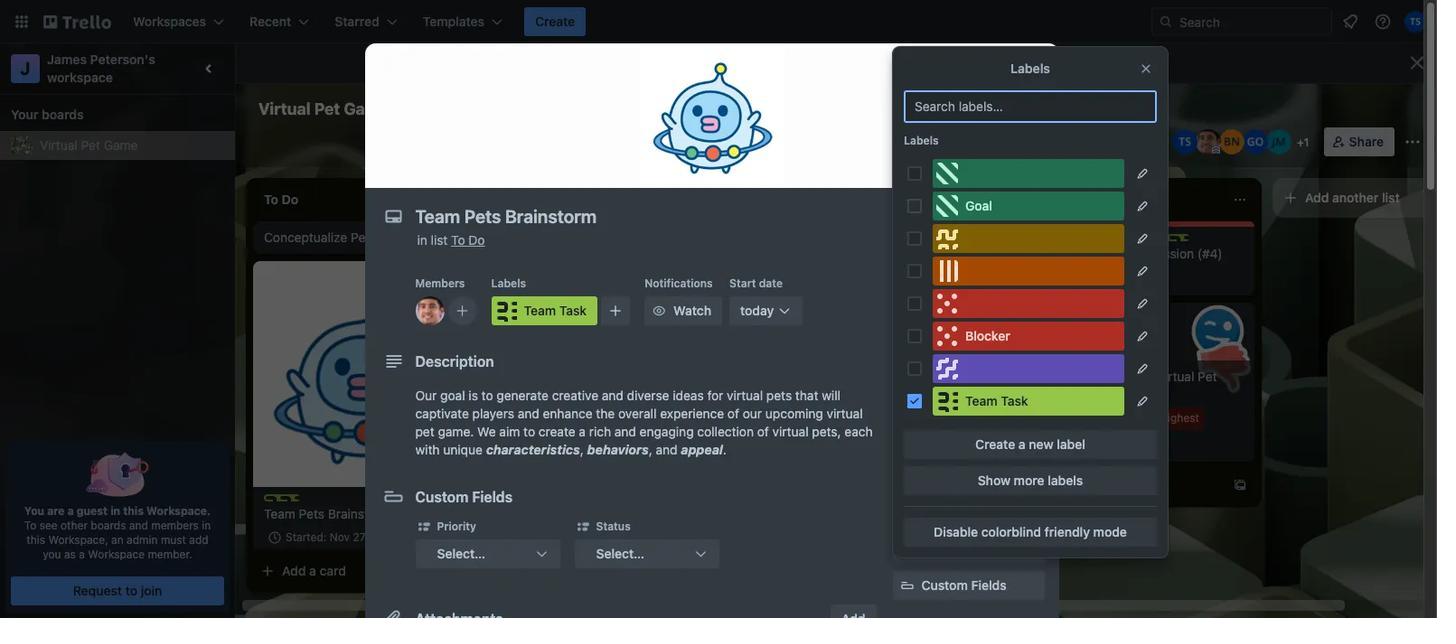 Task type: vqa. For each thing, say whether or not it's contained in the screenshot.
right NOV
yes



Task type: describe. For each thing, give the bounding box(es) containing it.
0 vertical spatial pets
[[351, 230, 376, 245]]

to do link
[[451, 232, 485, 248]]

add for add another list "button"
[[1305, 190, 1329, 205]]

1 , from the left
[[580, 442, 584, 457]]

virtual inside the board name text box
[[259, 99, 311, 118]]

for inside securing domain for virtual pet game website
[[1137, 369, 1153, 384]]

0 vertical spatial team task
[[524, 303, 587, 318]]

add down suggested
[[893, 335, 914, 348]]

1 horizontal spatial create from template… image
[[1233, 478, 1248, 493]]

each
[[845, 424, 873, 439]]

sm image inside watch button
[[650, 302, 668, 320]]

goal
[[440, 388, 465, 403]]

sm image inside cover link
[[982, 154, 1000, 172]]

create for create a new label
[[976, 437, 1015, 452]]

1 vertical spatial goal
[[1052, 234, 1076, 248]]

priority for priority highest
[[1117, 411, 1154, 425]]

0 vertical spatial virtual
[[727, 388, 763, 403]]

your
[[11, 107, 38, 122]]

watch
[[674, 303, 712, 318]]

0 horizontal spatial custom
[[415, 489, 469, 505]]

1 vertical spatial virtual
[[40, 137, 78, 153]]

checklist
[[922, 433, 977, 448]]

workspace
[[47, 70, 113, 85]]

create a new label
[[976, 437, 1086, 452]]

location link
[[893, 535, 1045, 564]]

another
[[1333, 190, 1379, 205]]

to down the join at right
[[917, 335, 928, 348]]

diverse
[[627, 388, 669, 403]]

we
[[477, 424, 496, 439]]

must
[[161, 533, 186, 547]]

pet inside the board name text box
[[314, 99, 340, 118]]

captivate
[[415, 406, 469, 421]]

other
[[61, 519, 88, 532]]

behaviors
[[587, 442, 649, 457]]

experience
[[660, 406, 724, 421]]

0 horizontal spatial custom fields
[[415, 489, 513, 505]]

board
[[688, 55, 725, 71]]

ben nelson (bennelson96) image
[[1219, 129, 1245, 155]]

1 vertical spatial members
[[922, 361, 978, 376]]

cover link
[[976, 148, 1048, 177]]

calendar
[[707, 101, 761, 117]]

a inside "our goal is to generate creative and diverse ideas for virtual pets that will captivate players and enhance the overall experience of our upcoming virtual pet game. we aim to create a rich and engaging collection of virtual pets, each with unique"
[[579, 424, 586, 439]]

1 horizontal spatial to
[[451, 232, 465, 248]]

learn
[[1053, 55, 1086, 71]]

create from template… image
[[463, 564, 477, 579]]

workspace.
[[147, 504, 211, 518]]

rich
[[589, 424, 611, 439]]

discussion
[[1133, 246, 1194, 261]]

create a new label button
[[904, 430, 1157, 459]]

brainstorm
[[328, 506, 392, 522]]

you
[[43, 548, 61, 561]]

1 horizontal spatial card
[[931, 335, 954, 348]]

1 vertical spatial team task
[[966, 393, 1029, 409]]

1 vertical spatial of
[[757, 424, 769, 439]]

0 horizontal spatial status
[[596, 520, 631, 533]]

2 horizontal spatial in
[[417, 232, 427, 248]]

public.
[[642, 55, 685, 71]]

color: green, title: none image
[[933, 159, 1125, 188]]

1 vertical spatial color: red, title: "blocker" element
[[933, 322, 1125, 351]]

and down engaging
[[656, 442, 678, 457]]

color: yellow, title: none image
[[933, 224, 1125, 253]]

a down started:
[[309, 563, 316, 579]]

and down generate
[[518, 406, 540, 421]]

the
[[596, 406, 615, 421]]

custom inside 'button'
[[922, 578, 968, 593]]

task for top color: bold lime, title: "team task" element
[[559, 303, 587, 318]]

power-
[[900, 134, 942, 149]]

1 vertical spatial game
[[104, 137, 138, 153]]

0 horizontal spatial blocker
[[966, 328, 1011, 344]]

member.
[[148, 548, 192, 561]]

color: bold lime, title: none image
[[1154, 234, 1190, 241]]

members
[[151, 519, 199, 532]]

add a card for the leftmost add a card button
[[282, 563, 346, 579]]

will
[[822, 388, 841, 403]]

blocker - timely discussion (#4) link
[[1034, 245, 1244, 263]]

power-ups
[[900, 134, 966, 149]]

securing domain for virtual pet game website link
[[1034, 368, 1244, 404]]

appeal
[[681, 442, 723, 457]]

show
[[978, 473, 1011, 488]]

suggested
[[893, 269, 950, 283]]

power-ups button
[[864, 127, 977, 156]]

to right set
[[626, 55, 639, 71]]

change
[[802, 55, 848, 71]]

our
[[415, 388, 437, 403]]

a down label
[[1080, 477, 1087, 493]]

more inside show more labels button
[[1014, 473, 1045, 488]]

pet inside securing domain for virtual pet game website
[[1198, 369, 1217, 384]]

add another list button
[[1273, 178, 1437, 218]]

add for the leftmost add a card button
[[282, 563, 306, 579]]

add to card
[[893, 335, 954, 348]]

timely
[[1091, 246, 1129, 261]]

time.
[[1014, 55, 1046, 71]]

0 horizontal spatial add a card button
[[253, 557, 456, 586]]

1 vertical spatial virtual pet game
[[40, 137, 138, 153]]

this
[[521, 55, 547, 71]]

0 horizontal spatial of
[[728, 406, 740, 421]]

table
[[629, 101, 662, 117]]

team pets brainstorm link
[[264, 505, 466, 523]]

j
[[20, 58, 30, 79]]

0 horizontal spatial in
[[110, 504, 120, 518]]

1 vertical spatial color: green, title: "goal" element
[[1034, 234, 1076, 248]]

add members to card image
[[455, 302, 470, 320]]

that
[[795, 388, 819, 403]]

in list to do
[[417, 232, 485, 248]]

engaging
[[640, 424, 694, 439]]

gary orlando (garyorlando) image
[[1243, 129, 1268, 155]]

blocker for fyi
[[1092, 234, 1131, 248]]

virtual inside securing domain for virtual pet game website
[[1157, 369, 1195, 384]]

0 vertical spatial this
[[123, 504, 144, 518]]

are
[[47, 504, 65, 518]]

pets
[[767, 388, 792, 403]]

blocker fyi
[[1092, 234, 1149, 248]]

dates
[[922, 469, 956, 485]]

description
[[415, 353, 494, 370]]

0 notifications image
[[1340, 11, 1362, 33]]

1 vertical spatial list
[[431, 232, 448, 248]]

see
[[39, 519, 58, 532]]

+
[[1297, 136, 1304, 149]]

0 vertical spatial members
[[415, 277, 465, 290]]

sm image for join
[[898, 295, 916, 313]]

today
[[740, 303, 774, 318]]

an
[[111, 533, 124, 547]]

any
[[988, 55, 1011, 71]]

virtual pet game inside the board name text box
[[259, 99, 389, 118]]

jeremy miller (jeremymiller198) image
[[1266, 129, 1292, 155]]

1 vertical spatial nov
[[330, 531, 350, 544]]

.
[[723, 442, 727, 457]]

0 vertical spatial status
[[1056, 437, 1089, 450]]

sm image inside the members link
[[898, 360, 916, 378]]

players
[[472, 406, 514, 421]]

1 horizontal spatial more
[[1089, 55, 1119, 71]]

blocker for -
[[1034, 246, 1078, 261]]

you are a guest in this workspace. to see other boards and members in this workspace, an admin must add you as a workspace member.
[[24, 504, 211, 561]]

customize views image
[[1058, 100, 1076, 118]]

friendly
[[1045, 524, 1090, 540]]

notifications
[[645, 277, 713, 290]]

1 vertical spatial color: bold lime, title: "team task" element
[[933, 387, 1125, 416]]

admins
[[728, 55, 774, 71]]

here
[[1122, 55, 1148, 71]]

1 down blocker - timely discussion (#4) link at the right of page
[[1149, 270, 1154, 284]]

0 horizontal spatial james peterson (jamespeterson93) image
[[415, 297, 444, 325]]

a right 'are'
[[67, 504, 74, 518]]

our
[[743, 406, 762, 421]]

list inside "button"
[[1382, 190, 1400, 205]]

do
[[469, 232, 485, 248]]

labels link
[[893, 391, 1045, 419]]

join link
[[893, 289, 1045, 318]]

select… for status
[[596, 546, 645, 561]]

members link
[[893, 354, 1045, 383]]

to inside button
[[125, 583, 138, 598]]

new
[[1029, 437, 1054, 452]]

task for the middle color: bold lime, title: "team task" element
[[1001, 393, 1029, 409]]

to up "characteristics"
[[524, 424, 535, 439]]

ups
[[942, 134, 966, 149]]

date
[[759, 277, 783, 290]]

peterson's
[[90, 52, 155, 67]]

priority for priority
[[437, 520, 476, 533]]

attachment
[[922, 505, 992, 521]]

calendar link
[[676, 95, 771, 124]]

our goal is to generate creative and diverse ideas for virtual pets that will captivate players and enhance the overall experience of our upcoming virtual pet game. we aim to create a rich and engaging collection of virtual pets, each with unique
[[415, 388, 873, 457]]

0 vertical spatial add a card button
[[1023, 471, 1226, 500]]



Task type: locate. For each thing, give the bounding box(es) containing it.
show menu image
[[1404, 133, 1422, 151]]

(#4)
[[1198, 246, 1223, 261]]

0 vertical spatial fields
[[472, 489, 513, 505]]

custom down location at the bottom of page
[[922, 578, 968, 593]]

nov left 27 at bottom
[[330, 531, 350, 544]]

2 , from the left
[[649, 442, 653, 457]]

james peterson (jamespeterson93) image left the gary orlando (garyorlando) image
[[1196, 129, 1221, 155]]

is left set
[[590, 55, 600, 71]]

task up creative
[[559, 303, 587, 318]]

members down add to card
[[922, 361, 978, 376]]

custom fields button
[[893, 577, 1045, 595]]

boards right your
[[42, 107, 84, 122]]

sm image left the join at right
[[898, 295, 916, 313]]

1 horizontal spatial custom fields
[[922, 578, 1007, 593]]

1 vertical spatial create from template… image
[[1233, 478, 1248, 493]]

to left do
[[451, 232, 465, 248]]

status right new
[[1056, 437, 1089, 450]]

goal down cover link
[[966, 198, 993, 213]]

to left join
[[125, 583, 138, 598]]

add a card down label
[[1052, 477, 1117, 493]]

more left here
[[1089, 55, 1119, 71]]

pet
[[415, 424, 435, 439]]

0 vertical spatial is
[[590, 55, 600, 71]]

0 vertical spatial to
[[451, 232, 465, 248]]

card for the topmost add a card button
[[1090, 477, 1117, 493]]

card
[[931, 335, 954, 348], [1090, 477, 1117, 493], [320, 563, 346, 579]]

2 vertical spatial in
[[202, 519, 211, 532]]

enhance
[[543, 406, 593, 421]]

status down behaviors at the left bottom of the page
[[596, 520, 631, 533]]

color: bold lime, title: "team task" element right the "add members to card" image
[[491, 297, 598, 325]]

0 horizontal spatial pet
[[81, 137, 100, 153]]

and up admin
[[129, 519, 148, 532]]

of left our
[[728, 406, 740, 421]]

sm image
[[495, 55, 521, 73], [982, 154, 1000, 172], [650, 302, 668, 320], [898, 360, 916, 378], [898, 541, 916, 559], [535, 545, 549, 563], [694, 545, 708, 563]]

0 vertical spatial color: bold lime, title: "team task" element
[[491, 297, 598, 325]]

2 select… from the left
[[596, 546, 645, 561]]

team task down the members link at the bottom right of the page
[[966, 393, 1029, 409]]

2 horizontal spatial task
[[1001, 393, 1029, 409]]

labels
[[1011, 61, 1050, 76], [904, 134, 939, 147], [491, 277, 526, 290], [922, 397, 961, 412]]

card for the leftmost add a card button
[[320, 563, 346, 579]]

1 horizontal spatial create
[[976, 437, 1015, 452]]

, down engaging
[[649, 442, 653, 457]]

virtual down will
[[827, 406, 863, 421]]

2 horizontal spatial virtual
[[1157, 369, 1195, 384]]

1 horizontal spatial of
[[757, 424, 769, 439]]

for right domain
[[1137, 369, 1153, 384]]

securing domain for virtual pet game website
[[1034, 369, 1217, 402]]

boards inside you are a guest in this workspace. to see other boards and members in this workspace, an admin must add you as a workspace member.
[[91, 519, 126, 532]]

a left new
[[1019, 437, 1026, 452]]

conceptualize
[[264, 230, 347, 245]]

add left another
[[1305, 190, 1329, 205]]

unique
[[443, 442, 483, 457]]

2 horizontal spatial virtual
[[827, 406, 863, 421]]

team task team pets brainstorm
[[264, 495, 392, 522]]

Nov 30 checkbox
[[1034, 267, 1098, 288]]

start
[[730, 277, 756, 290]]

color: green, title: "goal" element
[[933, 192, 1125, 221], [1034, 234, 1076, 248]]

1 horizontal spatial virtual
[[259, 99, 311, 118]]

0 vertical spatial virtual
[[259, 99, 311, 118]]

create for create
[[535, 14, 575, 29]]

priority highest
[[1117, 411, 1200, 425]]

1 horizontal spatial task
[[559, 303, 587, 318]]

0 horizontal spatial for
[[707, 388, 724, 403]]

0 vertical spatial color: red, title: "blocker" element
[[1074, 234, 1131, 248]]

goal left -
[[1052, 234, 1076, 248]]

0 vertical spatial in
[[417, 232, 427, 248]]

Search labels… text field
[[904, 90, 1157, 123]]

1 horizontal spatial members
[[922, 361, 978, 376]]

custom fields inside 'button'
[[922, 578, 1007, 593]]

1 vertical spatial card
[[1090, 477, 1117, 493]]

is inside "our goal is to generate creative and diverse ideas for virtual pets that will captivate players and enhance the overall experience of our upcoming virtual pet game. we aim to create a rich and engaging collection of virtual pets, each with unique"
[[469, 388, 478, 403]]

color: purple, title: none image
[[933, 354, 1125, 383]]

0 horizontal spatial to
[[24, 519, 36, 532]]

2 vertical spatial virtual
[[1157, 369, 1195, 384]]

game inside securing domain for virtual pet game website
[[1034, 387, 1068, 402]]

0 vertical spatial james peterson (jamespeterson93) image
[[1196, 129, 1221, 155]]

add a card button down 27 at bottom
[[253, 557, 456, 586]]

0 horizontal spatial members
[[415, 277, 465, 290]]

1 vertical spatial task
[[1001, 393, 1029, 409]]

fields down location link
[[971, 578, 1007, 593]]

search image
[[1159, 14, 1173, 29]]

1 horizontal spatial james peterson (jamespeterson93) image
[[1196, 129, 1221, 155]]

share button
[[1324, 127, 1395, 156]]

0 horizontal spatial more
[[1014, 473, 1045, 488]]

color: bold lime, title: "team task" element
[[491, 297, 598, 325], [933, 387, 1125, 416], [264, 495, 337, 508]]

1 vertical spatial pet
[[81, 137, 100, 153]]

disable colorblind friendly mode
[[934, 524, 1127, 540]]

1 horizontal spatial status
[[1056, 437, 1089, 450]]

custom fields down unique
[[415, 489, 513, 505]]

1 horizontal spatial priority
[[1117, 411, 1154, 425]]

a inside button
[[1019, 437, 1026, 452]]

nov
[[1056, 270, 1076, 284], [330, 531, 350, 544]]

blocker down join link
[[966, 328, 1011, 344]]

blocker left fyi at right top
[[1092, 234, 1131, 248]]

1 horizontal spatial this
[[123, 504, 144, 518]]

james peterson (jamespeterson93) image
[[1196, 129, 1221, 155], [415, 297, 444, 325]]

list right another
[[1382, 190, 1400, 205]]

1 horizontal spatial virtual
[[773, 424, 809, 439]]

create from template… image
[[976, 238, 991, 252], [1233, 478, 1248, 493]]

task inside team task team pets brainstorm
[[313, 495, 337, 508]]

in up add at bottom left
[[202, 519, 211, 532]]

boards inside the your boards with 1 items element
[[42, 107, 84, 122]]

is for set
[[590, 55, 600, 71]]

custom fields down location link
[[922, 578, 1007, 593]]

color: green, title: "goal" element left -
[[1034, 234, 1076, 248]]

None text field
[[406, 201, 1003, 233]]

tara schultz (taraschultz7) image
[[1405, 11, 1427, 33]]

sm image for checklist
[[898, 432, 916, 450]]

0 horizontal spatial virtual pet game
[[40, 137, 138, 153]]

0 horizontal spatial is
[[469, 388, 478, 403]]

sm image right the brainstorm
[[415, 518, 433, 536]]

to
[[626, 55, 639, 71], [917, 335, 928, 348], [482, 388, 493, 403], [524, 424, 535, 439], [125, 583, 138, 598]]

0 horizontal spatial game
[[104, 137, 138, 153]]

0 horizontal spatial create
[[535, 14, 575, 29]]

1 horizontal spatial list
[[1382, 190, 1400, 205]]

timeline
[[916, 101, 967, 117]]

1 vertical spatial virtual
[[827, 406, 863, 421]]

2 vertical spatial game
[[1034, 387, 1068, 402]]

domain
[[1089, 369, 1134, 384]]

0 vertical spatial game
[[344, 99, 389, 118]]

your boards with 1 items element
[[11, 104, 215, 126]]

characteristics , behaviors , and appeal .
[[486, 442, 727, 457]]

2 vertical spatial virtual
[[773, 424, 809, 439]]

sm image left 'checklist'
[[898, 432, 916, 450]]

1 down website
[[1081, 411, 1086, 425]]

sm image inside join link
[[898, 295, 916, 313]]

members up the "add members to card" image
[[415, 277, 465, 290]]

2 horizontal spatial blocker
[[1092, 234, 1131, 248]]

1 vertical spatial status
[[596, 520, 631, 533]]

in right "guest" on the bottom of the page
[[110, 504, 120, 518]]

map link
[[981, 95, 1049, 124]]

1 horizontal spatial ,
[[649, 442, 653, 457]]

0 horizontal spatial select…
[[437, 546, 486, 561]]

characteristics
[[486, 442, 580, 457]]

add a card button
[[1023, 471, 1226, 500], [253, 557, 456, 586]]

a right as
[[79, 548, 85, 561]]

create inside button
[[976, 437, 1015, 452]]

website
[[1072, 387, 1119, 402]]

sm image down add to card
[[898, 396, 916, 414]]

blocker
[[1092, 234, 1131, 248], [1034, 246, 1078, 261], [966, 328, 1011, 344]]

virtual
[[727, 388, 763, 403], [827, 406, 863, 421], [773, 424, 809, 439]]

nov inside checkbox
[[1056, 270, 1076, 284]]

+ 1
[[1297, 136, 1309, 149]]

1 horizontal spatial is
[[590, 55, 600, 71]]

disable colorblind friendly mode button
[[904, 518, 1157, 547]]

1 horizontal spatial select…
[[596, 546, 645, 561]]

2 horizontal spatial card
[[1090, 477, 1117, 493]]

1 horizontal spatial for
[[1137, 369, 1153, 384]]

pets right conceptualize
[[351, 230, 376, 245]]

primary element
[[0, 0, 1437, 43]]

add a card for the topmost add a card button
[[1052, 477, 1117, 493]]

list
[[1382, 190, 1400, 205], [431, 232, 448, 248]]

team
[[524, 303, 556, 318], [966, 393, 998, 409], [282, 495, 310, 508], [264, 506, 295, 522]]

labels inside labels "link"
[[922, 397, 961, 412]]

more right show
[[1014, 473, 1045, 488]]

with
[[415, 442, 440, 457]]

start date
[[730, 277, 783, 290]]

add inside "button"
[[1305, 190, 1329, 205]]

pets up started:
[[299, 506, 325, 522]]

is right goal
[[469, 388, 478, 403]]

1 vertical spatial this
[[27, 533, 45, 547]]

1
[[1304, 136, 1309, 149], [1149, 270, 1154, 284], [1081, 411, 1086, 425], [422, 531, 427, 544]]

timeline link
[[885, 95, 978, 124]]

0 vertical spatial goal
[[966, 198, 993, 213]]

of down our
[[757, 424, 769, 439]]

add a card down started:
[[282, 563, 346, 579]]

0 horizontal spatial nov
[[330, 531, 350, 544]]

its
[[851, 55, 867, 71]]

select… for priority
[[437, 546, 486, 561]]

team task up creative
[[524, 303, 587, 318]]

color: orange, title: none image
[[933, 257, 1125, 286]]

1 horizontal spatial in
[[202, 519, 211, 532]]

fields down unique
[[472, 489, 513, 505]]

0 horizontal spatial this
[[27, 533, 45, 547]]

james peterson (jamespeterson93) image left the "add members to card" image
[[415, 297, 444, 325]]

1 horizontal spatial goal
[[1052, 234, 1076, 248]]

card right labels
[[1090, 477, 1117, 493]]

0 vertical spatial card
[[931, 335, 954, 348]]

in left to do link
[[417, 232, 427, 248]]

add another list
[[1305, 190, 1400, 205]]

task down color: purple, title: none image
[[1001, 393, 1029, 409]]

1 select… from the left
[[437, 546, 486, 561]]

0 vertical spatial create from template… image
[[976, 238, 991, 252]]

goal
[[966, 198, 993, 213], [1052, 234, 1076, 248]]

started:
[[286, 531, 327, 544]]

status
[[1056, 437, 1089, 450], [596, 520, 631, 533]]

1 vertical spatial custom fields
[[922, 578, 1007, 593]]

boards
[[42, 107, 84, 122], [91, 519, 126, 532]]

of
[[728, 406, 740, 421], [757, 424, 769, 439]]

sm image inside checklist link
[[898, 432, 916, 450]]

and up behaviors at the left bottom of the page
[[615, 424, 636, 439]]

1 horizontal spatial add a card button
[[1023, 471, 1226, 500]]

0 horizontal spatial fields
[[472, 489, 513, 505]]

custom fields
[[415, 489, 513, 505], [922, 578, 1007, 593]]

share
[[1349, 134, 1384, 149]]

0 horizontal spatial list
[[431, 232, 448, 248]]

nov left the '30'
[[1056, 270, 1076, 284]]

1 horizontal spatial add a card
[[1052, 477, 1117, 493]]

0 vertical spatial list
[[1382, 190, 1400, 205]]

generate
[[497, 388, 549, 403]]

a
[[579, 424, 586, 439], [1019, 437, 1026, 452], [1080, 477, 1087, 493], [67, 504, 74, 518], [79, 548, 85, 561], [309, 563, 316, 579]]

virtual pet game
[[259, 99, 389, 118], [40, 137, 138, 153]]

this down see
[[27, 533, 45, 547]]

more
[[1089, 55, 1119, 71], [1014, 473, 1045, 488]]

create up show
[[976, 437, 1015, 452]]

1 vertical spatial pets
[[299, 506, 325, 522]]

color: bold lime, title: "team task" element down color: purple, title: none image
[[933, 387, 1125, 416]]

0 vertical spatial custom fields
[[415, 489, 513, 505]]

task up started: nov 27
[[313, 495, 337, 508]]

2 vertical spatial color: bold lime, title: "team task" element
[[264, 495, 337, 508]]

sm image for labels
[[898, 396, 916, 414]]

add
[[189, 533, 209, 547]]

for right ideas
[[707, 388, 724, 403]]

Search field
[[1173, 8, 1332, 35]]

to inside you are a guest in this workspace. to see other boards and members in this workspace, an admin must add you as a workspace member.
[[24, 519, 36, 532]]

Board name text field
[[250, 95, 398, 124]]

conceptualize pets
[[264, 230, 376, 245]]

1 horizontal spatial color: bold lime, title: "team task" element
[[491, 297, 598, 325]]

this board is set to public. board admins can change its visibility setting at any time. learn more here
[[521, 55, 1148, 71]]

started: nov 27
[[286, 531, 366, 544]]

pets,
[[812, 424, 841, 439]]

pets
[[351, 230, 376, 245], [299, 506, 325, 522]]

disable
[[934, 524, 978, 540]]

add down label
[[1052, 477, 1076, 493]]

1 down team pets brainstorm link
[[422, 531, 427, 544]]

0 vertical spatial custom
[[415, 489, 469, 505]]

to up players
[[482, 388, 493, 403]]

sm image
[[1027, 268, 1045, 286], [898, 295, 916, 313], [898, 396, 916, 414], [898, 432, 916, 450], [415, 518, 433, 536], [575, 518, 593, 536]]

2 horizontal spatial pet
[[1198, 369, 1217, 384]]

add for the topmost add a card button
[[1052, 477, 1076, 493]]

virtual
[[259, 99, 311, 118], [40, 137, 78, 153], [1157, 369, 1195, 384]]

pets inside team task team pets brainstorm
[[299, 506, 325, 522]]

sm image inside labels "link"
[[898, 396, 916, 414]]

0 horizontal spatial team task
[[524, 303, 587, 318]]

board
[[550, 55, 587, 71]]

for inside "our goal is to generate creative and diverse ideas for virtual pets that will captivate players and enhance the overall experience of our upcoming virtual pet game. we aim to create a rich and engaging collection of virtual pets, each with unique"
[[707, 388, 724, 403]]

sm image inside location link
[[898, 541, 916, 559]]

automation image
[[981, 127, 1006, 153]]

this
[[123, 504, 144, 518], [27, 533, 45, 547]]

blocker up nov 30 checkbox
[[1034, 246, 1078, 261]]

map
[[1012, 101, 1038, 117]]

open information menu image
[[1374, 13, 1392, 31]]

card up the members link at the bottom right of the page
[[931, 335, 954, 348]]

30
[[1079, 270, 1093, 284]]

0 vertical spatial for
[[1137, 369, 1153, 384]]

1 vertical spatial in
[[110, 504, 120, 518]]

0 vertical spatial task
[[559, 303, 587, 318]]

sm image down characteristics , behaviors , and appeal .
[[575, 518, 593, 536]]

0 horizontal spatial boards
[[42, 107, 84, 122]]

tara schultz (taraschultz7) image
[[1172, 129, 1198, 155]]

0 vertical spatial color: green, title: "goal" element
[[933, 192, 1125, 221]]

add a card button up mode
[[1023, 471, 1226, 500]]

is for to
[[469, 388, 478, 403]]

list left to do link
[[431, 232, 448, 248]]

for
[[1137, 369, 1153, 384], [707, 388, 724, 403]]

0 vertical spatial pet
[[314, 99, 340, 118]]

create up board
[[535, 14, 575, 29]]

upcoming
[[766, 406, 823, 421]]

conceptualize pets link
[[264, 229, 466, 247]]

2 vertical spatial task
[[313, 495, 337, 508]]

priority up create from template… image
[[437, 520, 476, 533]]

and up the
[[602, 388, 624, 403]]

table link
[[599, 95, 672, 124]]

create inside button
[[535, 14, 575, 29]]

1 vertical spatial fields
[[971, 578, 1007, 593]]

join
[[922, 296, 947, 311]]

priority down the securing domain for virtual pet game website 'link'
[[1117, 411, 1154, 425]]

2 vertical spatial card
[[320, 563, 346, 579]]

sm image for suggested
[[1027, 268, 1045, 286]]

mode
[[1094, 524, 1127, 540]]

1 horizontal spatial game
[[344, 99, 389, 118]]

request to join button
[[11, 577, 224, 606]]

game inside the board name text box
[[344, 99, 389, 118]]

color: red, title: "blocker" element
[[1074, 234, 1131, 248], [933, 322, 1125, 351]]

guest
[[77, 504, 108, 518]]

add down started:
[[282, 563, 306, 579]]

to down you
[[24, 519, 36, 532]]

1 right jeremy miller (jeremymiller198) icon
[[1304, 136, 1309, 149]]

create
[[539, 424, 576, 439]]

0 horizontal spatial card
[[320, 563, 346, 579]]

at
[[973, 55, 985, 71]]

-
[[1081, 246, 1087, 261]]

virtual down upcoming
[[773, 424, 809, 439]]

close popover image
[[1139, 61, 1154, 76]]

color: bold lime, title: "team task" element up started:
[[264, 495, 337, 508]]

visibility
[[870, 55, 922, 71]]

, left behaviors at the left bottom of the page
[[580, 442, 584, 457]]

this up admin
[[123, 504, 144, 518]]

a left rich
[[579, 424, 586, 439]]

boards up "an"
[[91, 519, 126, 532]]

card down started: nov 27
[[320, 563, 346, 579]]

color: red, title: none image
[[933, 289, 1125, 318]]

custom down with
[[415, 489, 469, 505]]

workspace,
[[48, 533, 108, 547]]

1 vertical spatial create
[[976, 437, 1015, 452]]

color: blue, title: "fyi" element
[[1114, 234, 1150, 248]]

sm image up color: red, title: none image
[[1027, 268, 1045, 286]]

1 horizontal spatial team task
[[966, 393, 1029, 409]]

fields inside 'button'
[[971, 578, 1007, 593]]

creative
[[552, 388, 599, 403]]

labels
[[1048, 473, 1083, 488]]

google drive button
[[741, 127, 860, 156]]

and inside you are a guest in this workspace. to see other boards and members in this workspace, an admin must add you as a workspace member.
[[129, 519, 148, 532]]

color: green, title: "goal" element down color: green, title: none "image"
[[933, 192, 1125, 221]]

virtual up our
[[727, 388, 763, 403]]

0 horizontal spatial goal
[[966, 198, 993, 213]]



